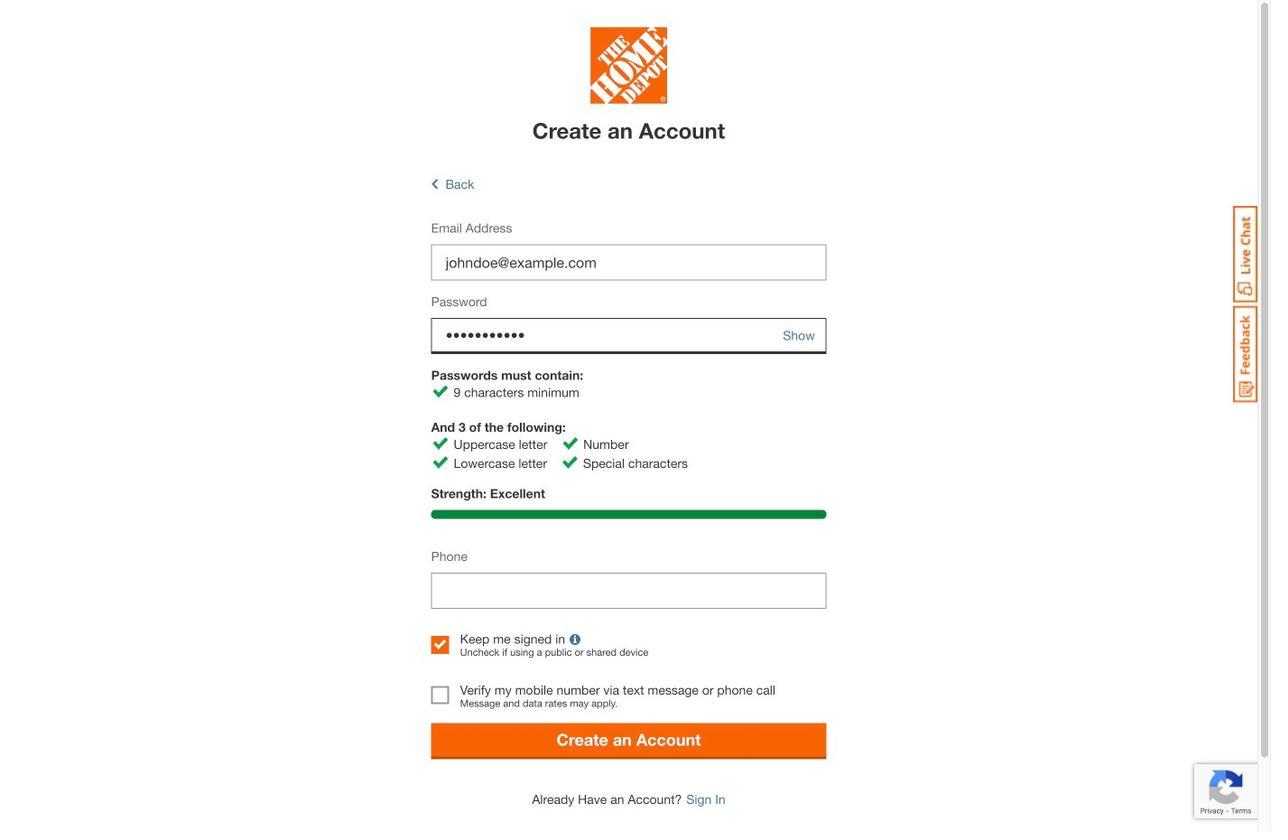 Task type: vqa. For each thing, say whether or not it's contained in the screenshot.
Image Alt
yes



Task type: locate. For each thing, give the bounding box(es) containing it.
None email field
[[432, 244, 827, 281]]

thd logo image
[[591, 27, 668, 108]]

image alt image
[[433, 385, 449, 398], [433, 437, 449, 450], [563, 437, 578, 450], [433, 456, 449, 469], [563, 456, 578, 469]]

live chat image
[[1234, 206, 1258, 303]]

None text field
[[432, 573, 827, 609]]

None password field
[[432, 318, 827, 354]]



Task type: describe. For each thing, give the bounding box(es) containing it.
back arrow image
[[432, 177, 439, 192]]

feedback link image
[[1234, 305, 1258, 403]]



